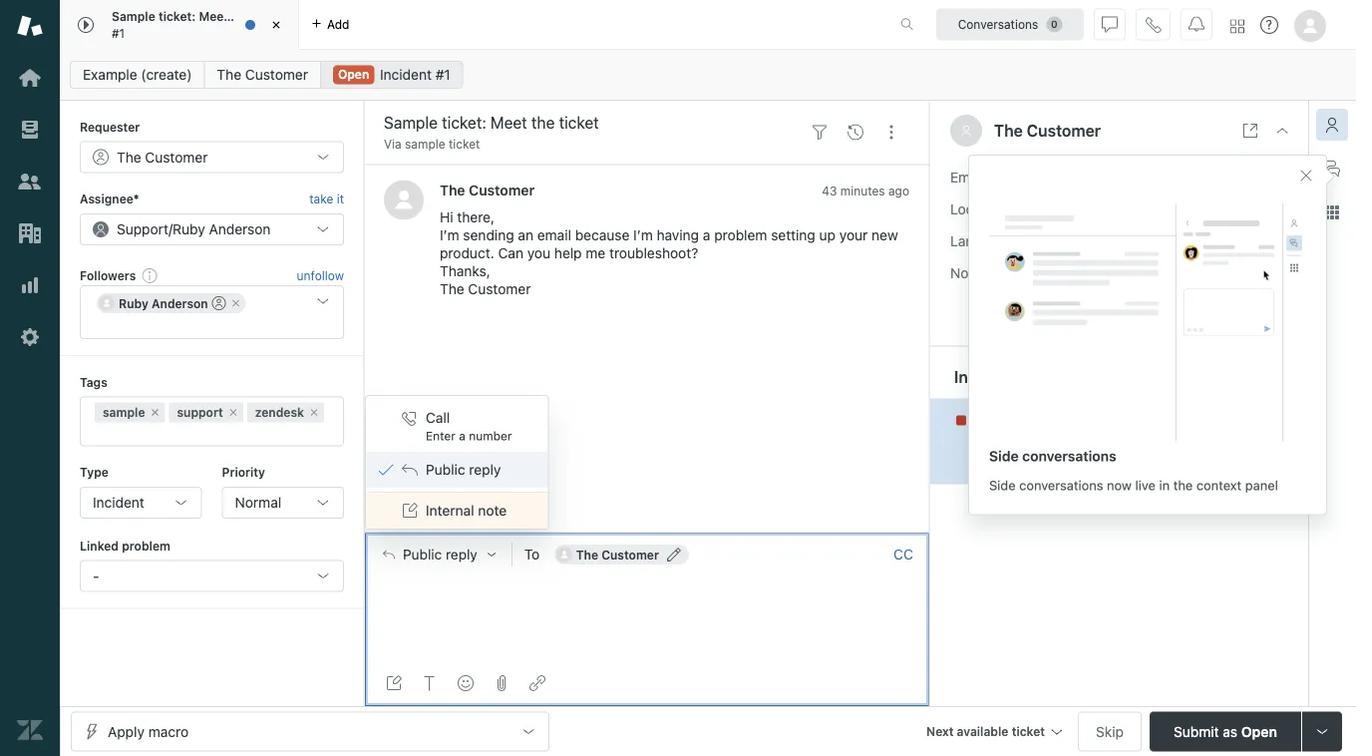 Task type: vqa. For each thing, say whether or not it's contained in the screenshot.
the bottom #1
yes



Task type: locate. For each thing, give the bounding box(es) containing it.
meet
[[199, 10, 228, 24], [1085, 411, 1117, 427]]

conversations down side conversations
[[1020, 478, 1104, 493]]

your
[[840, 227, 868, 243]]

the customer inside secondary element
[[217, 66, 308, 83]]

43 up up
[[822, 183, 837, 197]]

0 vertical spatial ticket:
[[159, 10, 196, 24]]

enter
[[426, 429, 456, 443]]

0 vertical spatial reply
[[469, 461, 501, 478]]

i'm up "troubleshoot?"
[[634, 227, 653, 243]]

get help image
[[1261, 16, 1279, 34]]

problem
[[714, 227, 767, 243], [122, 539, 170, 553]]

tabs tab list
[[60, 0, 880, 50]]

ticket: up 43 minutes ago text field
[[1041, 411, 1081, 427]]

a
[[703, 227, 711, 243], [459, 429, 466, 443]]

sample down tags
[[103, 406, 145, 420]]

skip
[[1096, 723, 1124, 740]]

remove image right "zendesk"
[[308, 407, 320, 419]]

draft mode image
[[386, 675, 402, 691]]

anderson
[[209, 221, 271, 237], [152, 296, 208, 310]]

the inside requester element
[[117, 149, 141, 165]]

0 horizontal spatial #1
[[112, 26, 125, 40]]

problem left setting
[[714, 227, 767, 243]]

ruby right support
[[173, 221, 205, 237]]

user image
[[962, 126, 971, 136]]

1 vertical spatial public reply
[[403, 546, 478, 563]]

main element
[[0, 0, 60, 756]]

1 horizontal spatial minutes
[[1008, 434, 1053, 448]]

remove image right support
[[227, 407, 239, 419]]

1 vertical spatial side
[[989, 478, 1016, 493]]

add link (cmd k) image
[[530, 675, 546, 691]]

new
[[872, 227, 898, 243]]

incident down type in the bottom of the page
[[93, 494, 144, 511]]

the customer link
[[204, 61, 321, 89], [440, 181, 535, 198]]

0 horizontal spatial i'm
[[440, 227, 459, 243]]

sample for sample ticket: meet the ticket 43 minutes ago status open
[[989, 411, 1037, 427]]

ago
[[889, 183, 910, 197], [1056, 434, 1077, 448]]

the down thanks,
[[440, 281, 464, 297]]

the right in
[[1174, 478, 1193, 493]]

-
[[93, 567, 99, 584]]

1 vertical spatial problem
[[122, 539, 170, 553]]

1 vertical spatial sample
[[989, 411, 1037, 427]]

public reply inside menu item
[[426, 461, 501, 478]]

a right the having
[[703, 227, 711, 243]]

2 side from the top
[[989, 478, 1016, 493]]

0 vertical spatial ruby
[[173, 221, 205, 237]]

1 vertical spatial open
[[1031, 456, 1061, 470]]

1 horizontal spatial open
[[1031, 456, 1061, 470]]

public down internal
[[403, 546, 442, 563]]

the down sample ticket: meet the ticket #1
[[217, 66, 241, 83]]

0 vertical spatial a
[[703, 227, 711, 243]]

customer down can
[[468, 281, 531, 297]]

remove image
[[230, 297, 242, 309], [149, 407, 161, 419], [227, 407, 239, 419], [308, 407, 320, 419]]

side down interactions
[[989, 448, 1019, 464]]

1 horizontal spatial anderson
[[209, 221, 271, 237]]

the
[[217, 66, 241, 83], [994, 121, 1023, 140], [117, 149, 141, 165], [440, 181, 465, 198], [440, 281, 464, 297], [576, 548, 599, 562]]

ago inside sample ticket: meet the ticket 43 minutes ago status open
[[1056, 434, 1077, 448]]

0 vertical spatial sample
[[405, 137, 445, 151]]

reply down number
[[469, 461, 501, 478]]

incident inside secondary element
[[380, 66, 432, 83]]

meet for sample ticket: meet the ticket 43 minutes ago status open
[[1085, 411, 1117, 427]]

1 horizontal spatial a
[[703, 227, 711, 243]]

1 horizontal spatial the customer link
[[440, 181, 535, 198]]

take it
[[309, 192, 344, 206]]

0 vertical spatial conversations
[[1023, 448, 1117, 464]]

1 horizontal spatial 43
[[989, 434, 1005, 448]]

customer up the /
[[145, 149, 208, 165]]

0 vertical spatial side
[[989, 448, 1019, 464]]

apply macro
[[108, 723, 189, 740]]

ticket actions image
[[884, 124, 900, 140]]

0 vertical spatial meet
[[199, 10, 228, 24]]

the customer link inside secondary element
[[204, 61, 321, 89]]

0 vertical spatial #1
[[112, 26, 125, 40]]

incident
[[380, 66, 432, 83], [93, 494, 144, 511]]

the customer down hide composer image in the bottom left of the page
[[576, 548, 659, 562]]

reply
[[469, 461, 501, 478], [446, 546, 478, 563]]

1 vertical spatial incident
[[93, 494, 144, 511]]

meet left close image
[[199, 10, 228, 24]]

public down enter
[[426, 461, 465, 478]]

1 vertical spatial anderson
[[152, 296, 208, 310]]

i'm down hi
[[440, 227, 459, 243]]

1 horizontal spatial ruby
[[173, 221, 205, 237]]

the inside hi there, i'm sending an email because i'm having a problem setting up your new product. can you help me troubleshoot? thanks, the customer
[[440, 281, 464, 297]]

0 vertical spatial incident
[[380, 66, 432, 83]]

reply inside dropdown button
[[446, 546, 478, 563]]

customer
[[245, 66, 308, 83], [1027, 121, 1101, 140], [145, 149, 208, 165], [469, 181, 535, 198], [468, 281, 531, 297], [602, 548, 659, 562]]

1 vertical spatial public
[[403, 546, 442, 563]]

sample inside sample ticket: meet the ticket 43 minutes ago status open
[[989, 411, 1037, 427]]

0 horizontal spatial 43
[[822, 183, 837, 197]]

public reply button
[[365, 534, 511, 576]]

states)
[[1146, 232, 1192, 249]]

the customer down the requester
[[117, 149, 208, 165]]

public reply down enter
[[426, 461, 501, 478]]

1 horizontal spatial i'm
[[634, 227, 653, 243]]

the inside sample ticket: meet the ticket 43 minutes ago status open
[[1121, 411, 1142, 427]]

hi
[[440, 209, 453, 225]]

1 side from the top
[[989, 448, 1019, 464]]

Add user notes text field
[[1044, 263, 1285, 331]]

thu, 16:02 cst
[[1044, 201, 1144, 217]]

cst
[[1117, 201, 1144, 217]]

43 minutes ago text field
[[822, 183, 910, 197]]

2 horizontal spatial the
[[1174, 478, 1193, 493]]

1 horizontal spatial sample
[[405, 137, 445, 151]]

0 horizontal spatial problem
[[122, 539, 170, 553]]

the left close image
[[232, 10, 251, 24]]

panel
[[1246, 478, 1279, 493]]

1 horizontal spatial ticket:
[[1041, 411, 1081, 427]]

#1 inside sample ticket: meet the ticket #1
[[112, 26, 125, 40]]

problem down incident popup button
[[122, 539, 170, 553]]

open down 43 minutes ago text field
[[1031, 456, 1061, 470]]

1 horizontal spatial incident
[[380, 66, 432, 83]]

ticket: up (create)
[[159, 10, 196, 24]]

0 vertical spatial problem
[[714, 227, 767, 243]]

0 vertical spatial the
[[232, 10, 251, 24]]

remove image left support
[[149, 407, 161, 419]]

a right enter
[[459, 429, 466, 443]]

tab
[[60, 0, 299, 50]]

#1 inside secondary element
[[436, 66, 451, 83]]

43
[[822, 183, 837, 197], [989, 434, 1005, 448]]

1 vertical spatial ruby
[[119, 296, 148, 310]]

sample right via on the top left of page
[[405, 137, 445, 151]]

sample up 43 minutes ago text field
[[989, 411, 1037, 427]]

#1
[[112, 26, 125, 40], [436, 66, 451, 83]]

it
[[337, 192, 344, 206]]

incident button
[[80, 487, 202, 519]]

the
[[232, 10, 251, 24], [1121, 411, 1142, 427], [1174, 478, 1193, 493]]

Subject field
[[380, 111, 798, 135]]

add attachment image
[[494, 675, 510, 691]]

0 horizontal spatial incident
[[93, 494, 144, 511]]

the up side conversations now live in the context panel
[[1121, 411, 1142, 427]]

1 i'm from the left
[[440, 227, 459, 243]]

0 vertical spatial 43
[[822, 183, 837, 197]]

cc
[[894, 546, 914, 563]]

public
[[426, 461, 465, 478], [403, 546, 442, 563]]

0 vertical spatial the customer link
[[204, 61, 321, 89]]

sample inside sample ticket: meet the ticket #1
[[112, 10, 155, 24]]

incident inside popup button
[[93, 494, 144, 511]]

1 vertical spatial 43
[[989, 434, 1005, 448]]

0 vertical spatial public reply
[[426, 461, 501, 478]]

ticket inside "dropdown button"
[[1012, 725, 1045, 739]]

open down add
[[338, 67, 369, 81]]

ticket right available
[[1012, 725, 1045, 739]]

side conversations
[[989, 448, 1117, 464]]

events image
[[848, 124, 864, 140]]

next available ticket
[[927, 725, 1045, 739]]

1 vertical spatial #1
[[436, 66, 451, 83]]

incident up via on the top left of page
[[380, 66, 432, 83]]

1 vertical spatial ago
[[1056, 434, 1077, 448]]

1 horizontal spatial ago
[[1056, 434, 1077, 448]]

0 vertical spatial sample
[[112, 10, 155, 24]]

button displays agent's chat status as invisible. image
[[1102, 16, 1118, 32]]

1 horizontal spatial the
[[1121, 411, 1142, 427]]

the customer link up there,
[[440, 181, 535, 198]]

call menu item
[[366, 400, 548, 452]]

english (united states)
[[1044, 232, 1192, 249]]

0 horizontal spatial ticket:
[[159, 10, 196, 24]]

because
[[575, 227, 630, 243]]

the inside secondary element
[[217, 66, 241, 83]]

43 up status
[[989, 434, 1005, 448]]

conversations up now
[[1023, 448, 1117, 464]]

sample for sample ticket: meet the ticket #1
[[112, 10, 155, 24]]

avatar image
[[384, 180, 424, 220]]

(create)
[[141, 66, 192, 83]]

ticket up in
[[1146, 411, 1181, 427]]

1 horizontal spatial sample
[[989, 411, 1037, 427]]

get started image
[[17, 65, 43, 91]]

anderson left user is an agent icon
[[152, 296, 208, 310]]

apply
[[108, 723, 145, 740]]

context
[[1197, 478, 1242, 493]]

linked problem
[[80, 539, 170, 553]]

16:02
[[1077, 201, 1113, 217]]

0 horizontal spatial a
[[459, 429, 466, 443]]

apps image
[[1325, 204, 1341, 220]]

customer down hide composer image in the bottom left of the page
[[602, 548, 659, 562]]

ruby inside ruby anderson option
[[119, 296, 148, 310]]

the down the requester
[[117, 149, 141, 165]]

ruby right rubyanndersson@gmail.com icon
[[119, 296, 148, 310]]

1 vertical spatial reply
[[446, 546, 478, 563]]

support / ruby anderson
[[117, 221, 271, 237]]

ticket:
[[159, 10, 196, 24], [1041, 411, 1081, 427]]

minutes up status
[[1008, 434, 1053, 448]]

meet up side conversations
[[1085, 411, 1117, 427]]

add
[[327, 17, 350, 31]]

1 horizontal spatial problem
[[714, 227, 767, 243]]

0 horizontal spatial meet
[[199, 10, 228, 24]]

2 vertical spatial the
[[1174, 478, 1193, 493]]

0 horizontal spatial the
[[232, 10, 251, 24]]

reply down internal note menu item
[[446, 546, 478, 563]]

#1 up the example
[[112, 26, 125, 40]]

ticket: for sample ticket: meet the ticket 43 minutes ago status open
[[1041, 411, 1081, 427]]

0 horizontal spatial open
[[338, 67, 369, 81]]

minutes
[[841, 183, 885, 197], [1008, 434, 1053, 448]]

in
[[1160, 478, 1170, 493]]

0 vertical spatial open
[[338, 67, 369, 81]]

the customer down close image
[[217, 66, 308, 83]]

ticket
[[254, 10, 287, 24], [449, 137, 480, 151], [1146, 411, 1181, 427], [1012, 725, 1045, 739]]

1 vertical spatial conversations
[[1020, 478, 1104, 493]]

tab containing sample ticket: meet the ticket
[[60, 0, 299, 50]]

views image
[[17, 117, 43, 143]]

ruby inside assignee* element
[[173, 221, 205, 237]]

0 horizontal spatial anderson
[[152, 296, 208, 310]]

sample
[[112, 10, 155, 24], [989, 411, 1037, 427]]

next
[[927, 725, 954, 739]]

0 vertical spatial anderson
[[209, 221, 271, 237]]

notes
[[951, 264, 989, 281]]

open
[[338, 67, 369, 81], [1031, 456, 1061, 470], [1242, 723, 1278, 740]]

2 i'm from the left
[[634, 227, 653, 243]]

1 vertical spatial ticket:
[[1041, 411, 1081, 427]]

#1 down 'tabs' tab list
[[436, 66, 451, 83]]

ticket: inside sample ticket: meet the ticket 43 minutes ago status open
[[1041, 411, 1081, 427]]

the right user image
[[994, 121, 1023, 140]]

thu,
[[1044, 201, 1073, 217]]

0 vertical spatial public
[[426, 461, 465, 478]]

up
[[820, 227, 836, 243]]

now
[[1107, 478, 1132, 493]]

1 vertical spatial a
[[459, 429, 466, 443]]

the customer link down close image
[[204, 61, 321, 89]]

customer up there,
[[469, 181, 535, 198]]

0 horizontal spatial sample
[[103, 406, 145, 420]]

number
[[469, 429, 512, 443]]

ticket inside sample ticket: meet the ticket 43 minutes ago status open
[[1146, 411, 1181, 427]]

1 horizontal spatial meet
[[1085, 411, 1117, 427]]

customer inside hi there, i'm sending an email because i'm having a problem setting up your new product. can you help me troubleshoot? thanks, the customer
[[468, 281, 531, 297]]

0 horizontal spatial sample
[[112, 10, 155, 24]]

open right as
[[1242, 723, 1278, 740]]

public reply down internal
[[403, 546, 478, 563]]

customer@example.com image
[[556, 547, 572, 563]]

priority
[[222, 465, 265, 479]]

meet for sample ticket: meet the ticket #1
[[199, 10, 228, 24]]

cc button
[[894, 546, 914, 564]]

local time
[[951, 201, 1017, 217]]

setting
[[771, 227, 816, 243]]

0 horizontal spatial ruby
[[119, 296, 148, 310]]

meet inside sample ticket: meet the ticket 43 minutes ago status open
[[1085, 411, 1117, 427]]

1 vertical spatial the
[[1121, 411, 1142, 427]]

1 horizontal spatial #1
[[436, 66, 451, 83]]

0 horizontal spatial ago
[[889, 183, 910, 197]]

sample
[[405, 137, 445, 151], [103, 406, 145, 420]]

the customer up there,
[[440, 181, 535, 198]]

side for side conversations
[[989, 448, 1019, 464]]

problem inside hi there, i'm sending an email because i'm having a problem setting up your new product. can you help me troubleshoot? thanks, the customer
[[714, 227, 767, 243]]

ticket left add dropdown button
[[254, 10, 287, 24]]

organizations image
[[17, 220, 43, 246]]

minutes up the your
[[841, 183, 885, 197]]

side down status
[[989, 478, 1016, 493]]

sample up the example (create)
[[112, 10, 155, 24]]

the customer
[[217, 66, 308, 83], [994, 121, 1101, 140], [117, 149, 208, 165], [440, 181, 535, 198], [576, 548, 659, 562]]

0 horizontal spatial minutes
[[841, 183, 885, 197]]

conversations for side conversations now live in the context panel
[[1020, 478, 1104, 493]]

1 vertical spatial minutes
[[1008, 434, 1053, 448]]

followers element
[[80, 285, 344, 339]]

1 vertical spatial meet
[[1085, 411, 1117, 427]]

customer down close image
[[245, 66, 308, 83]]

the right customer@example.com image
[[576, 548, 599, 562]]

ticket: inside sample ticket: meet the ticket #1
[[159, 10, 196, 24]]

meet inside sample ticket: meet the ticket #1
[[199, 10, 228, 24]]

the customer inside requester element
[[117, 149, 208, 165]]

the inside sample ticket: meet the ticket #1
[[232, 10, 251, 24]]

unfollow button
[[297, 266, 344, 284]]

reporting image
[[17, 272, 43, 298]]

customer inside secondary element
[[245, 66, 308, 83]]

2 vertical spatial open
[[1242, 723, 1278, 740]]

anderson right the /
[[209, 221, 271, 237]]

side
[[989, 448, 1019, 464], [989, 478, 1016, 493]]

submit
[[1174, 723, 1219, 740]]

0 horizontal spatial the customer link
[[204, 61, 321, 89]]

requester element
[[80, 141, 344, 173]]

public reply
[[426, 461, 501, 478], [403, 546, 478, 563]]



Task type: describe. For each thing, give the bounding box(es) containing it.
conversations
[[958, 17, 1039, 31]]

user image
[[961, 125, 973, 137]]

43 inside sample ticket: meet the ticket 43 minutes ago status open
[[989, 434, 1005, 448]]

user is an agent image
[[212, 296, 226, 310]]

close image
[[266, 15, 286, 35]]

submit as open
[[1174, 723, 1278, 740]]

via sample ticket
[[384, 137, 480, 151]]

public reply menu item
[[366, 452, 548, 488]]

internal
[[426, 502, 474, 519]]

macro
[[148, 723, 189, 740]]

0 vertical spatial ago
[[889, 183, 910, 197]]

linked problem element
[[80, 560, 344, 592]]

(united
[[1095, 232, 1142, 249]]

english
[[1044, 232, 1091, 249]]

normal
[[235, 494, 281, 511]]

linked
[[80, 539, 119, 553]]

followers
[[80, 268, 136, 282]]

filter image
[[812, 124, 828, 140]]

open inside secondary element
[[338, 67, 369, 81]]

internal note
[[426, 502, 507, 519]]

incident #1
[[380, 66, 451, 83]]

as
[[1223, 723, 1238, 740]]

ticket right via on the top left of page
[[449, 137, 480, 151]]

example (create) button
[[70, 61, 205, 89]]

a inside call enter a number
[[459, 429, 466, 443]]

assignee*
[[80, 192, 139, 206]]

admin image
[[17, 324, 43, 350]]

sending
[[463, 227, 514, 243]]

available
[[957, 725, 1009, 739]]

requester
[[80, 120, 140, 134]]

email
[[537, 227, 571, 243]]

interactions
[[955, 367, 1045, 386]]

anderson inside ruby anderson option
[[152, 296, 208, 310]]

secondary element
[[60, 55, 1357, 95]]

remove image for zendesk
[[308, 407, 320, 419]]

info on adding followers image
[[142, 267, 158, 283]]

displays possible ticket submission types image
[[1315, 724, 1331, 740]]

call enter a number
[[426, 410, 512, 443]]

me
[[586, 245, 606, 261]]

status
[[989, 456, 1028, 470]]

hi there, i'm sending an email because i'm having a problem setting up your new product. can you help me troubleshoot? thanks, the customer
[[440, 209, 898, 297]]

can
[[498, 245, 524, 261]]

the for sample ticket: meet the ticket #1
[[232, 10, 251, 24]]

open inside sample ticket: meet the ticket 43 minutes ago status open
[[1031, 456, 1061, 470]]

local
[[951, 201, 985, 217]]

anderson inside assignee* element
[[209, 221, 271, 237]]

thanks,
[[440, 263, 491, 279]]

example
[[83, 66, 137, 83]]

/
[[169, 221, 173, 237]]

format text image
[[422, 675, 438, 691]]

a inside hi there, i'm sending an email because i'm having a problem setting up your new product. can you help me troubleshoot? thanks, the customer
[[703, 227, 711, 243]]

incident for incident #1
[[380, 66, 432, 83]]

call
[[426, 410, 450, 426]]

the customer up thu,
[[994, 121, 1101, 140]]

1 vertical spatial the customer link
[[440, 181, 535, 198]]

customer context image
[[1325, 117, 1341, 133]]

customer inside requester element
[[145, 149, 208, 165]]

type
[[80, 465, 109, 479]]

tags
[[80, 375, 107, 389]]

Public reply composer text field
[[374, 576, 921, 617]]

0 vertical spatial minutes
[[841, 183, 885, 197]]

the for sample ticket: meet the ticket 43 minutes ago status open
[[1121, 411, 1142, 427]]

minutes inside sample ticket: meet the ticket 43 minutes ago status open
[[1008, 434, 1053, 448]]

skip button
[[1078, 712, 1142, 752]]

view more details image
[[1243, 123, 1259, 139]]

incident for incident
[[93, 494, 144, 511]]

public inside dropdown button
[[403, 546, 442, 563]]

help
[[554, 245, 582, 261]]

support
[[177, 406, 223, 420]]

side conversations now live in the context panel
[[989, 478, 1279, 493]]

zendesk support image
[[17, 13, 43, 39]]

ticket: for sample ticket: meet the ticket #1
[[159, 10, 196, 24]]

2 horizontal spatial open
[[1242, 723, 1278, 740]]

troubleshoot?
[[609, 245, 698, 261]]

close image
[[1275, 123, 1291, 139]]

side for side conversations now live in the context panel
[[989, 478, 1016, 493]]

normal button
[[222, 487, 344, 519]]

unfollow
[[297, 268, 344, 282]]

ticket inside sample ticket: meet the ticket #1
[[254, 10, 287, 24]]

assignee* element
[[80, 213, 344, 245]]

there,
[[457, 209, 495, 225]]

43 minutes ago
[[822, 183, 910, 197]]

language
[[951, 232, 1014, 249]]

the up hi
[[440, 181, 465, 198]]

reply inside menu item
[[469, 461, 501, 478]]

notifications image
[[1189, 16, 1205, 32]]

public reply inside dropdown button
[[403, 546, 478, 563]]

having
[[657, 227, 699, 243]]

public inside menu item
[[426, 461, 465, 478]]

customers image
[[17, 169, 43, 195]]

hide composer image
[[639, 525, 655, 541]]

remove image for sample
[[149, 407, 161, 419]]

ruby anderson option
[[97, 293, 246, 313]]

via
[[384, 137, 402, 151]]

43 minutes ago text field
[[989, 434, 1077, 448]]

edit user image
[[667, 548, 681, 562]]

1 vertical spatial sample
[[103, 406, 145, 420]]

zendesk products image
[[1231, 19, 1245, 33]]

sample ticket: meet the ticket #1
[[112, 10, 287, 40]]

ruby anderson
[[119, 296, 208, 310]]

to
[[524, 546, 540, 563]]

conversations button
[[937, 8, 1084, 40]]

conversations for side conversations
[[1023, 448, 1117, 464]]

time
[[988, 201, 1017, 217]]

rubyanndersson@gmail.com image
[[99, 295, 115, 311]]

email
[[951, 169, 985, 185]]

live
[[1136, 478, 1156, 493]]

product.
[[440, 245, 494, 261]]

zendesk image
[[17, 717, 43, 743]]

internal note menu item
[[366, 493, 548, 529]]

take
[[309, 192, 333, 206]]

example (create)
[[83, 66, 192, 83]]

add button
[[299, 0, 362, 49]]

zendesk
[[255, 406, 304, 420]]

customer up the email button
[[1027, 121, 1101, 140]]

support
[[117, 221, 169, 237]]

email button
[[931, 161, 1309, 193]]

you
[[527, 245, 551, 261]]

sample ticket: meet the ticket 43 minutes ago status open
[[989, 411, 1181, 470]]

remove image for support
[[227, 407, 239, 419]]

an
[[518, 227, 534, 243]]

remove image right user is an agent icon
[[230, 297, 242, 309]]

take it button
[[309, 189, 344, 209]]

note
[[478, 502, 507, 519]]

insert emojis image
[[458, 675, 474, 691]]



